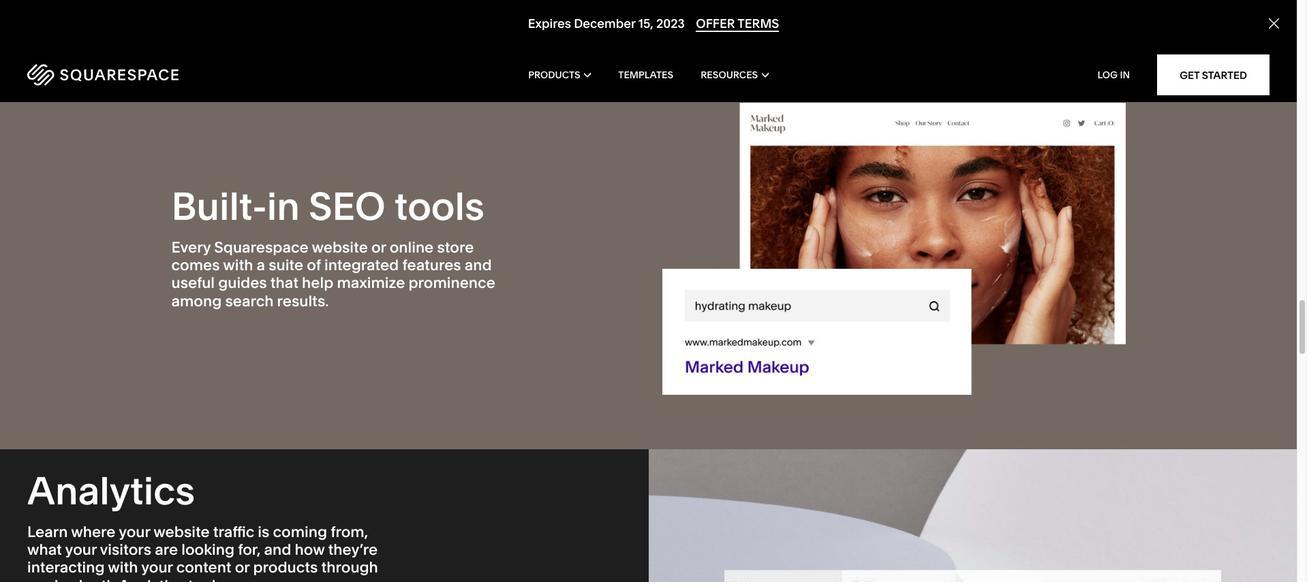 Task type: vqa. For each thing, say whether or not it's contained in the screenshot.
your
yes



Task type: describe. For each thing, give the bounding box(es) containing it.
in
[[1121, 69, 1131, 81]]

offer terms link
[[696, 16, 780, 32]]

get
[[1180, 69, 1200, 81]]

log             in
[[1098, 69, 1131, 81]]

in-
[[54, 577, 73, 583]]

tools.
[[188, 577, 227, 583]]

products
[[253, 559, 318, 578]]

squarespace logo image
[[27, 64, 179, 86]]

terms
[[738, 16, 780, 32]]

or inside every squarespace website or online store comes with a suite of integrated features and useful guides that help maximize prominence among search results.
[[372, 238, 386, 257]]

your up depth
[[65, 541, 97, 560]]

offer
[[696, 16, 735, 32]]

started
[[1203, 69, 1248, 81]]

are
[[155, 541, 178, 560]]

every
[[171, 238, 211, 257]]

analytics traffic overview ui image
[[725, 571, 1222, 583]]

resources button
[[701, 48, 769, 102]]

with inside learn where your website traffic is coming from, what your visitors are looking for, and how they're interacting with your content or products through our in-depth analytics tools.
[[108, 559, 138, 578]]

among
[[171, 292, 222, 311]]

built-in seo tools
[[171, 183, 485, 230]]

log
[[1098, 69, 1118, 81]]

get started
[[1180, 69, 1248, 81]]

your left are
[[119, 523, 150, 542]]

products
[[529, 69, 581, 81]]

0 vertical spatial analytics
[[27, 468, 195, 515]]

offer terms
[[696, 16, 780, 32]]

blog
[[737, 6, 771, 22]]

content
[[176, 559, 232, 578]]

get started link
[[1158, 55, 1270, 95]]

website inside every squarespace website or online store comes with a suite of integrated features and useful guides that help maximize prominence among search results.
[[312, 238, 368, 257]]

resources
[[701, 69, 758, 81]]

suite
[[269, 256, 304, 275]]

december
[[574, 16, 636, 32]]

squarespace
[[214, 238, 309, 257]]

integrated
[[325, 256, 399, 275]]

squarespace logo link
[[27, 64, 276, 86]]

create a blog
[[676, 6, 771, 22]]

marked makeup website and search bar image
[[662, 103, 1126, 395]]

and inside learn where your website traffic is coming from, what your visitors are looking for, and how they're interacting with your content or products through our in-depth analytics tools.
[[264, 541, 291, 560]]

expires december 15, 2023
[[528, 16, 685, 32]]

products button
[[529, 48, 591, 102]]

useful
[[171, 274, 215, 293]]

is
[[258, 523, 270, 542]]

what
[[27, 541, 62, 560]]

coming
[[273, 523, 327, 542]]

15,
[[639, 16, 654, 32]]

comes
[[171, 256, 220, 275]]

that
[[271, 274, 299, 293]]

guides
[[218, 274, 267, 293]]

2023
[[657, 16, 685, 32]]

depth
[[73, 577, 116, 583]]

features
[[403, 256, 461, 275]]

tools
[[395, 183, 485, 230]]

looking
[[182, 541, 235, 560]]



Task type: locate. For each thing, give the bounding box(es) containing it.
learn where your website traffic is coming from, what your visitors are looking for, and how they're interacting with your content or products through our in-depth analytics tools.
[[27, 523, 378, 583]]

store
[[437, 238, 474, 257]]

a inside every squarespace website or online store comes with a suite of integrated features and useful guides that help maximize prominence among search results.
[[257, 256, 265, 275]]

1 vertical spatial analytics
[[119, 577, 185, 583]]

expires
[[528, 16, 571, 32]]

and right features
[[465, 256, 492, 275]]

0 vertical spatial or
[[372, 238, 386, 257]]

1 horizontal spatial website
[[312, 238, 368, 257]]

0 horizontal spatial with
[[108, 559, 138, 578]]

traffic
[[213, 523, 254, 542]]

from,
[[331, 523, 368, 542]]

every squarespace website or online store comes with a suite of integrated features and useful guides that help maximize prominence among search results.
[[171, 238, 496, 311]]

analytics
[[27, 468, 195, 515], [119, 577, 185, 583]]

templates link
[[619, 48, 674, 102]]

1 horizontal spatial and
[[465, 256, 492, 275]]

visitors
[[100, 541, 151, 560]]

0 horizontal spatial website
[[154, 523, 210, 542]]

website up content at the bottom left of the page
[[154, 523, 210, 542]]

1 horizontal spatial a
[[726, 6, 734, 22]]

prominence
[[409, 274, 496, 293]]

0 horizontal spatial or
[[235, 559, 250, 578]]

where
[[71, 523, 116, 542]]

create a blog link
[[676, 6, 771, 22]]

built-
[[171, 183, 267, 230]]

0 vertical spatial with
[[223, 256, 253, 275]]

or right tools.
[[235, 559, 250, 578]]

analytics up the where on the bottom left
[[27, 468, 195, 515]]

of
[[307, 256, 321, 275]]

create
[[676, 6, 723, 22]]

results.
[[277, 292, 329, 311]]

maximize
[[337, 274, 405, 293]]

a
[[726, 6, 734, 22], [257, 256, 265, 275]]

log             in link
[[1098, 69, 1131, 81]]

1 horizontal spatial or
[[372, 238, 386, 257]]

0 vertical spatial a
[[726, 6, 734, 22]]

through
[[321, 559, 378, 578]]

search
[[225, 292, 274, 311]]

website inside learn where your website traffic is coming from, what your visitors are looking for, and how they're interacting with your content or products through our in-depth analytics tools.
[[154, 523, 210, 542]]

website down seo at the left top of the page
[[312, 238, 368, 257]]

with inside every squarespace website or online store comes with a suite of integrated features and useful guides that help maximize prominence among search results.
[[223, 256, 253, 275]]

0 vertical spatial website
[[312, 238, 368, 257]]

analytics inside learn where your website traffic is coming from, what your visitors are looking for, and how they're interacting with your content or products through our in-depth analytics tools.
[[119, 577, 185, 583]]

interacting
[[27, 559, 105, 578]]

analytics down are
[[119, 577, 185, 583]]

templates
[[619, 69, 674, 81]]

or left online
[[372, 238, 386, 257]]

or
[[372, 238, 386, 257], [235, 559, 250, 578]]

0 horizontal spatial a
[[257, 256, 265, 275]]

website
[[312, 238, 368, 257], [154, 523, 210, 542]]

or inside learn where your website traffic is coming from, what your visitors are looking for, and how they're interacting with your content or products through our in-depth analytics tools.
[[235, 559, 250, 578]]

and inside every squarespace website or online store comes with a suite of integrated features and useful guides that help maximize prominence among search results.
[[465, 256, 492, 275]]

help
[[302, 274, 334, 293]]

and
[[465, 256, 492, 275], [264, 541, 291, 560]]

with down the where on the bottom left
[[108, 559, 138, 578]]

with up search
[[223, 256, 253, 275]]

1 vertical spatial a
[[257, 256, 265, 275]]

your left content at the bottom left of the page
[[141, 559, 173, 578]]

in
[[267, 183, 300, 230]]

1 vertical spatial website
[[154, 523, 210, 542]]

online
[[390, 238, 434, 257]]

our
[[27, 577, 51, 583]]

how
[[295, 541, 325, 560]]

1 vertical spatial and
[[264, 541, 291, 560]]

with
[[223, 256, 253, 275], [108, 559, 138, 578]]

seo
[[309, 183, 386, 230]]

learn
[[27, 523, 68, 542]]

they're
[[328, 541, 378, 560]]

0 horizontal spatial and
[[264, 541, 291, 560]]

and right for,
[[264, 541, 291, 560]]

your
[[119, 523, 150, 542], [65, 541, 97, 560], [141, 559, 173, 578]]

0 vertical spatial and
[[465, 256, 492, 275]]

1 vertical spatial with
[[108, 559, 138, 578]]

1 horizontal spatial with
[[223, 256, 253, 275]]

1 vertical spatial or
[[235, 559, 250, 578]]

for,
[[238, 541, 261, 560]]



